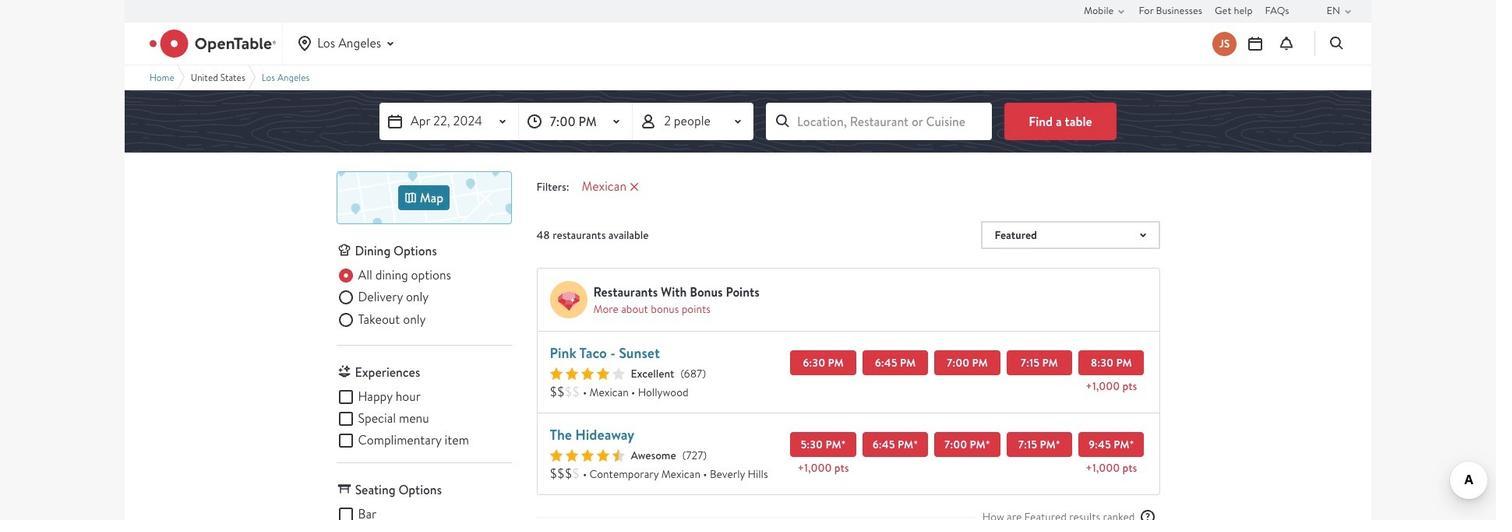 Task type: describe. For each thing, give the bounding box(es) containing it.
1 group from the top
[[336, 267, 512, 333]]

2 group from the top
[[336, 388, 512, 451]]

bonus point image
[[550, 281, 587, 319]]

4.4 stars image
[[550, 450, 625, 462]]

3.9 stars image
[[550, 368, 625, 380]]



Task type: vqa. For each thing, say whether or not it's contained in the screenshot.
3.9 Stars image
yes



Task type: locate. For each thing, give the bounding box(es) containing it.
0 vertical spatial group
[[336, 267, 512, 333]]

group
[[336, 267, 512, 333], [336, 388, 512, 451]]

Please input a Location, Restaurant or Cuisine field
[[766, 103, 992, 140]]

1 vertical spatial group
[[336, 388, 512, 451]]

None radio
[[336, 267, 451, 285], [336, 289, 429, 307], [336, 311, 426, 329], [336, 267, 451, 285], [336, 289, 429, 307], [336, 311, 426, 329]]

opentable logo image
[[150, 30, 276, 58]]

None field
[[766, 103, 992, 140]]



